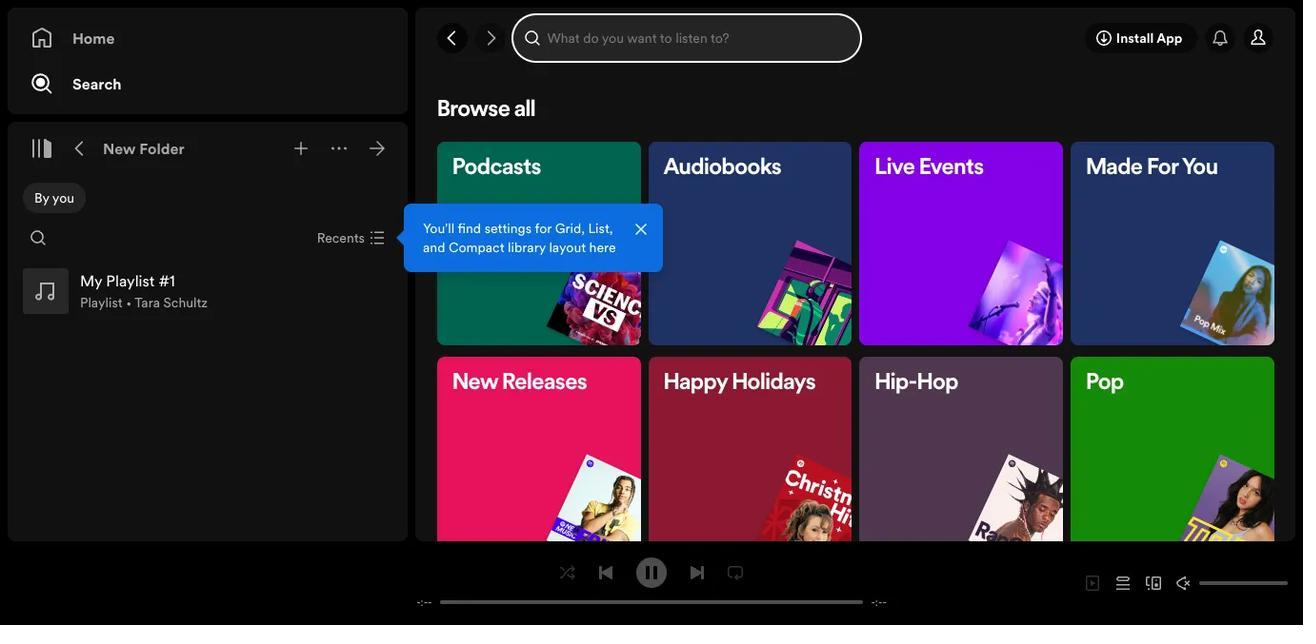 Task type: vqa. For each thing, say whether or not it's contained in the screenshot.
first - from right
yes



Task type: locate. For each thing, give the bounding box(es) containing it.
connect to a device image
[[1146, 576, 1161, 592]]

1 horizontal spatial new
[[452, 372, 498, 395]]

hip-
[[875, 372, 917, 395]]

you'll find settings for grid, list, and compact library layout here dialog
[[404, 204, 663, 272]]

schultz
[[163, 293, 208, 312]]

0 horizontal spatial :-
[[421, 596, 428, 610]]

-
[[416, 596, 421, 610], [428, 596, 432, 610], [871, 596, 875, 610], [883, 596, 887, 610]]

you'll
[[423, 219, 455, 238]]

new inside browse all element
[[452, 372, 498, 395]]

volume off image
[[1177, 576, 1192, 592]]

0 horizontal spatial -:--
[[416, 596, 432, 610]]

for
[[535, 219, 552, 238]]

previous image
[[598, 565, 614, 581]]

None search field
[[23, 223, 53, 253]]

and
[[423, 238, 445, 257]]

by you
[[34, 189, 74, 208]]

home link
[[30, 19, 385, 57]]

home
[[72, 28, 115, 49]]

live events
[[875, 157, 984, 180]]

browse all
[[437, 99, 535, 122]]

:-
[[421, 596, 428, 610], [875, 596, 883, 610]]

playlist
[[80, 293, 123, 312]]

•
[[126, 293, 132, 312]]

pause image
[[644, 565, 659, 581]]

1 horizontal spatial -:--
[[871, 596, 887, 610]]

hop
[[917, 372, 958, 395]]

0 horizontal spatial new
[[103, 138, 136, 159]]

events
[[919, 157, 984, 180]]

all
[[514, 99, 535, 122]]

new releases link
[[437, 357, 672, 582]]

-:--
[[416, 596, 432, 610], [871, 596, 887, 610]]

podcasts
[[452, 157, 541, 180]]

2 - from the left
[[428, 596, 432, 610]]

enable shuffle image
[[560, 565, 575, 581]]

1 horizontal spatial :-
[[875, 596, 883, 610]]

0 vertical spatial new
[[103, 138, 136, 159]]

new left releases
[[452, 372, 498, 395]]

install app link
[[1085, 23, 1198, 53]]

search in your library image
[[30, 231, 46, 246]]

search link
[[30, 65, 385, 103]]

happy holidays
[[663, 372, 815, 395]]

releases
[[502, 372, 587, 395]]

next image
[[690, 565, 705, 581]]

1 -:-- from the left
[[416, 596, 432, 610]]

new releases
[[452, 372, 587, 395]]

1 vertical spatial new
[[452, 372, 498, 395]]

new folder
[[103, 138, 185, 159]]

Disable repeat checkbox
[[720, 558, 751, 588]]

what's new image
[[1213, 30, 1228, 46]]

pop
[[1086, 372, 1124, 395]]

What do you want to listen to? field
[[513, 15, 860, 61]]

group containing playlist
[[15, 261, 400, 322]]

new
[[103, 138, 136, 159], [452, 372, 498, 395]]

1 :- from the left
[[421, 596, 428, 610]]

live events link
[[859, 142, 1095, 367]]

group
[[15, 261, 400, 322]]

holidays
[[732, 372, 815, 395]]

live
[[875, 157, 915, 180]]

layout
[[549, 238, 586, 257]]

None search field
[[513, 15, 860, 61]]

search
[[72, 73, 122, 94]]

2 -:-- from the left
[[871, 596, 887, 610]]

new left folder
[[103, 138, 136, 159]]

new inside button
[[103, 138, 136, 159]]

you
[[52, 189, 74, 208]]

folder
[[139, 138, 185, 159]]



Task type: describe. For each thing, give the bounding box(es) containing it.
here
[[589, 238, 616, 257]]

hip-hop
[[875, 372, 958, 395]]

4 - from the left
[[883, 596, 887, 610]]

playlist • tara schultz
[[80, 293, 208, 312]]

2 :- from the left
[[875, 596, 883, 610]]

3 - from the left
[[871, 596, 875, 610]]

you'll find settings for grid, list, and compact library layout here
[[423, 219, 616, 257]]

list,
[[588, 219, 613, 238]]

install app
[[1116, 29, 1183, 48]]

install
[[1116, 29, 1154, 48]]

none search field inside top bar and user menu element
[[513, 15, 860, 61]]

made
[[1086, 157, 1143, 180]]

By you checkbox
[[23, 183, 86, 213]]

browse all element
[[437, 99, 1303, 626]]

Recents, List view field
[[302, 223, 396, 253]]

find
[[458, 219, 481, 238]]

tara
[[135, 293, 160, 312]]

podcasts link
[[437, 142, 672, 367]]

by
[[34, 189, 49, 208]]

main element
[[8, 8, 663, 542]]

top bar and user menu element
[[415, 8, 1296, 69]]

library
[[508, 238, 546, 257]]

disable repeat image
[[728, 565, 743, 581]]

new for new releases
[[452, 372, 498, 395]]

for
[[1147, 157, 1178, 180]]

made for you
[[1086, 157, 1218, 180]]

compact
[[449, 238, 504, 257]]

1 - from the left
[[416, 596, 421, 610]]

grid,
[[555, 219, 585, 238]]

recents
[[317, 229, 365, 248]]

go forward image
[[483, 30, 498, 46]]

browse
[[437, 99, 510, 122]]

you
[[1182, 157, 1218, 180]]

new for new folder
[[103, 138, 136, 159]]

made for you link
[[1071, 142, 1303, 367]]

player controls element
[[394, 558, 909, 610]]

app
[[1157, 29, 1183, 48]]

audiobooks link
[[648, 142, 884, 367]]

settings
[[485, 219, 532, 238]]

happy
[[663, 372, 727, 395]]

group inside main element
[[15, 261, 400, 322]]

go back image
[[444, 30, 460, 46]]

pop link
[[1071, 357, 1303, 582]]

happy holidays link
[[648, 357, 884, 582]]

none search field inside main element
[[23, 223, 53, 253]]

new folder button
[[99, 133, 188, 164]]

audiobooks
[[663, 157, 781, 180]]

hip-hop link
[[859, 357, 1095, 582]]



